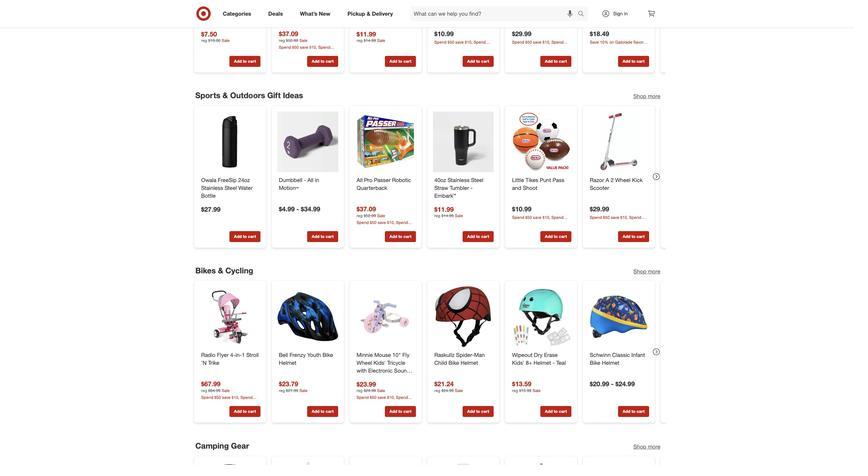 Task type: vqa. For each thing, say whether or not it's contained in the screenshot.
Stainless within Owala FreeSip 24oz Stainless Steel Water Bottle
yes



Task type: locate. For each thing, give the bounding box(es) containing it.
a
[[528, 1, 531, 8], [606, 177, 609, 183]]

scooter
[[512, 9, 531, 16], [590, 184, 609, 191]]

0 horizontal spatial a
[[528, 1, 531, 8]]

24oz right "freesip"
[[238, 177, 250, 183]]

with up 'pink/purple'
[[357, 367, 367, 374]]

1 vertical spatial bottle
[[201, 192, 216, 199]]

razor
[[512, 1, 526, 8], [590, 177, 604, 183]]

schwinn classic infant bike helmet
[[590, 352, 645, 366]]

1 horizontal spatial little tikes punt pass and shoot link
[[512, 176, 570, 192]]

2 vertical spatial shop more
[[633, 443, 660, 450]]

raskullz spider-man child bike helmet image
[[433, 287, 494, 347], [433, 287, 494, 347]]

plastic inside 24oz plastic tumbler with straw - opalhouse™
[[214, 1, 231, 8]]

0 vertical spatial 40oz stainless steel straw tumbler - embark™
[[357, 1, 406, 24]]

40oz stainless steel straw tumbler - embark™ link
[[357, 1, 415, 24], [434, 176, 492, 200]]

1 vertical spatial more
[[648, 268, 660, 275]]

helmet down spider-
[[461, 360, 478, 366]]

24oz up opalhouse™
[[201, 1, 213, 8]]

$10.99 spend $50 save $10, spend $100 save $25 on select toys
[[434, 30, 487, 50], [512, 205, 565, 226]]

0 vertical spatial and
[[434, 9, 443, 16]]

a for the razor a 2 wheel kick scooter "link" to the left
[[528, 1, 531, 8]]

1 horizontal spatial 40oz
[[434, 177, 446, 183]]

bikes
[[195, 266, 216, 275]]

1 shop more button from the top
[[633, 92, 660, 100]]

& right the pickup
[[367, 10, 371, 17]]

1 horizontal spatial kids'
[[512, 360, 524, 366]]

steel
[[393, 1, 406, 8], [471, 177, 483, 183], [224, 184, 237, 191]]

toys inside $67.99 reg $84.99 sale spend $50 save $10, spend $100 save $25 on select toys
[[246, 401, 254, 406]]

plastic inside gatorade 30oz gx plastic water bottle
[[590, 9, 606, 16]]

raskullz
[[434, 352, 454, 359]]

to
[[243, 59, 247, 64], [321, 59, 324, 64], [398, 59, 402, 64], [476, 59, 480, 64], [554, 59, 558, 64], [632, 59, 635, 64], [243, 234, 247, 239], [321, 234, 324, 239], [398, 234, 402, 239], [476, 234, 480, 239], [554, 234, 558, 239], [632, 234, 635, 239], [243, 409, 247, 414], [321, 409, 324, 414], [398, 409, 402, 414], [476, 409, 480, 414], [554, 409, 558, 414], [632, 409, 635, 414]]

10"
[[392, 352, 401, 359]]

- inside minnie mouse 10" fly wheel kids' tricycle with electronic sound - pink/purple $23.99 reg $29.99 sale spend $50 save $10, spend $100 save $25 on select toys
[[411, 367, 414, 374]]

all
[[279, 1, 285, 8], [307, 177, 313, 183], [357, 177, 362, 183]]

0 vertical spatial pro
[[286, 1, 295, 8]]

0 horizontal spatial shoot
[[445, 9, 460, 16]]

deals link
[[262, 6, 291, 21]]

1 horizontal spatial $37.09 reg $52.99 sale spend $50 save $10, spend $100 save $25 on select toys
[[357, 205, 409, 231]]

1 horizontal spatial all pro passer robotic quarterback link
[[357, 176, 415, 192]]

1 horizontal spatial razor a 2 wheel kick scooter
[[590, 177, 643, 191]]

sale inside $67.99 reg $84.99 sale spend $50 save $10, spend $100 save $25 on select toys
[[222, 388, 230, 393]]

1 horizontal spatial bike
[[448, 360, 459, 366]]

toys inside minnie mouse 10" fly wheel kids' tricycle with electronic sound - pink/purple $23.99 reg $29.99 sale spend $50 save $10, spend $100 save $25 on select toys
[[402, 401, 409, 406]]

$52.99 for the rightmost the all pro passer robotic quarterback 'link'
[[364, 213, 376, 218]]

0 vertical spatial $37.09 reg $52.99 sale spend $50 save $10, spend $100 save $25 on select toys
[[279, 30, 331, 55]]

2 kids' from the left
[[512, 360, 524, 366]]

0 vertical spatial razor a 2 wheel kick scooter
[[512, 1, 565, 16]]

$11.99 reg $14.99 sale
[[357, 30, 385, 43], [434, 205, 463, 218]]

1 vertical spatial tumbler
[[372, 9, 391, 16]]

2 shop more from the top
[[633, 268, 660, 275]]

radio
[[201, 352, 215, 359]]

2 vertical spatial stainless
[[201, 184, 223, 191]]

shop for cycling
[[633, 268, 646, 275]]

sale inside $23.79 reg $27.99 sale
[[299, 388, 307, 393]]

1 vertical spatial 40oz stainless steel straw tumbler - embark™ link
[[434, 176, 492, 200]]

gift
[[267, 90, 281, 100]]

in right the sign
[[624, 11, 628, 16]]

on inside minnie mouse 10" fly wheel kids' tricycle with electronic sound - pink/purple $23.99 reg $29.99 sale spend $50 save $10, spend $100 save $25 on select toys
[[384, 401, 388, 406]]

1 helmet from the left
[[279, 360, 296, 366]]

bell frenzy youth bike helmet image
[[277, 287, 338, 347], [277, 287, 338, 347]]

0 vertical spatial tikes
[[448, 1, 460, 8]]

kids' up electronic
[[373, 360, 386, 366]]

0 horizontal spatial straw
[[213, 9, 226, 16]]

reg inside $23.79 reg $27.99 sale
[[279, 388, 285, 393]]

spend $50 save $10, spend $100 save $25 on select toys button for the rightmost the all pro passer robotic quarterback 'link'
[[357, 219, 416, 231]]

1 vertical spatial shop more button
[[633, 268, 660, 275]]

1 vertical spatial pass
[[553, 177, 564, 183]]

save
[[455, 39, 464, 44], [533, 39, 541, 44], [300, 44, 308, 50], [444, 45, 453, 50], [522, 45, 530, 50], [289, 50, 297, 55], [533, 215, 541, 220], [611, 215, 619, 220], [377, 220, 386, 225], [522, 221, 530, 226], [600, 221, 608, 226], [367, 226, 375, 231], [222, 395, 230, 400], [377, 395, 386, 400], [211, 401, 219, 406], [367, 401, 375, 406]]

add to cart button
[[229, 56, 260, 67], [307, 56, 338, 67], [385, 56, 416, 67], [463, 56, 494, 67], [540, 56, 571, 67], [618, 56, 649, 67], [229, 231, 260, 242], [307, 231, 338, 242], [385, 231, 416, 242], [463, 231, 494, 242], [540, 231, 571, 242], [618, 231, 649, 242], [229, 406, 260, 417], [307, 406, 338, 417], [385, 406, 416, 417], [463, 406, 494, 417], [540, 406, 571, 417], [618, 406, 649, 417]]

toys
[[479, 45, 487, 50], [557, 45, 565, 50], [324, 50, 331, 55], [557, 221, 565, 226], [635, 221, 642, 226], [402, 226, 409, 231], [246, 401, 254, 406], [402, 401, 409, 406]]

quarterback
[[279, 9, 310, 16], [357, 184, 387, 191]]

0 vertical spatial tumbler
[[232, 1, 251, 8]]

little tikes punt pass and shoot image
[[511, 111, 571, 172], [511, 111, 571, 172]]

on
[[461, 45, 466, 50], [539, 45, 544, 50], [306, 50, 311, 55], [539, 221, 544, 226], [617, 221, 622, 226], [384, 226, 388, 231], [228, 401, 233, 406], [384, 401, 388, 406]]

helmet down bell
[[279, 360, 296, 366]]

1 shop from the top
[[633, 93, 646, 100]]

$37.09 for the all pro passer robotic quarterback 'link' to the left
[[279, 30, 298, 37]]

radio flyer 4-in-1 stroll 'n trike
[[201, 352, 259, 366]]

40oz
[[357, 1, 368, 8], [434, 177, 446, 183]]

2 vertical spatial &
[[218, 266, 223, 275]]

1 horizontal spatial $11.99 reg $14.99 sale
[[434, 205, 463, 218]]

0 horizontal spatial all pro passer robotic quarterback link
[[279, 1, 337, 16]]

steel for the left 40oz stainless steel straw tumbler - embark™ link
[[393, 1, 406, 8]]

bottle inside gatorade 30oz gx plastic water bottle
[[623, 9, 638, 16]]

reg
[[279, 38, 285, 43], [201, 38, 207, 43], [357, 38, 363, 43], [357, 213, 363, 218], [434, 213, 440, 218], [201, 388, 207, 393], [279, 388, 285, 393], [434, 388, 440, 393], [512, 388, 518, 393], [357, 388, 363, 393]]

1 shop more from the top
[[633, 93, 660, 100]]

1 horizontal spatial $10.99 spend $50 save $10, spend $100 save $25 on select toys
[[512, 205, 565, 226]]

straw
[[213, 9, 226, 16], [357, 9, 370, 16], [434, 184, 448, 191]]

$27.99 down $23.79
[[286, 388, 298, 393]]

select inside minnie mouse 10" fly wheel kids' tricycle with electronic sound - pink/purple $23.99 reg $29.99 sale spend $50 save $10, spend $100 save $25 on select toys
[[389, 401, 400, 406]]

tikes for the left little tikes punt pass and shoot 'link'
[[448, 1, 460, 8]]

0 horizontal spatial $11.99 reg $14.99 sale
[[357, 30, 385, 43]]

$29.99
[[512, 30, 531, 37], [590, 205, 609, 213], [364, 388, 376, 393]]

sale
[[299, 38, 307, 43], [222, 38, 230, 43], [377, 38, 385, 43], [377, 213, 385, 218], [455, 213, 463, 218], [222, 388, 230, 393], [299, 388, 307, 393], [455, 388, 463, 393], [533, 388, 541, 393], [377, 388, 385, 393]]

$67.99
[[201, 380, 220, 388]]

select
[[467, 45, 478, 50], [545, 45, 556, 50], [312, 50, 323, 55], [545, 221, 556, 226], [623, 221, 634, 226], [389, 226, 400, 231], [234, 401, 245, 406], [389, 401, 400, 406]]

categories
[[223, 10, 251, 17]]

$10.99 spend $50 save $10, spend $100 save $25 on select toys for the left little tikes punt pass and shoot 'link''s spend $50 save $10, spend $100 save $25 on select toys button
[[434, 30, 487, 50]]

40oz stainless steel straw tumbler - embark™ image
[[433, 111, 494, 172], [433, 111, 494, 172]]

0 horizontal spatial 2
[[533, 1, 536, 8]]

1 vertical spatial all pro passer robotic quarterback link
[[357, 176, 415, 192]]

reg inside $13.59 reg $15.99 sale
[[512, 388, 518, 393]]

0 horizontal spatial kids'
[[373, 360, 386, 366]]

40oz stainless steel straw tumbler - embark™ for the left 40oz stainless steel straw tumbler - embark™ link
[[357, 1, 406, 24]]

1 horizontal spatial with
[[357, 367, 367, 374]]

1 vertical spatial water
[[238, 184, 253, 191]]

gear
[[231, 441, 249, 450]]

tumbler
[[232, 1, 251, 8], [372, 9, 391, 16], [450, 184, 469, 191]]

$100
[[434, 45, 443, 50], [512, 45, 521, 50], [279, 50, 288, 55], [512, 221, 521, 226], [590, 221, 599, 226], [357, 226, 365, 231], [201, 401, 210, 406], [357, 401, 365, 406]]

1 horizontal spatial passer
[[374, 177, 390, 183]]

pickup & delivery
[[348, 10, 393, 17]]

24oz inside owala freesip 24oz stainless steel water bottle
[[238, 177, 250, 183]]

$37.09
[[279, 30, 298, 37], [357, 205, 376, 213]]

1 vertical spatial stainless
[[448, 177, 469, 183]]

what's
[[300, 10, 317, 17]]

gatorade 30oz gx plastic water bottle
[[590, 1, 638, 16]]

bike inside bell frenzy youth bike helmet
[[322, 352, 333, 359]]

reg inside minnie mouse 10" fly wheel kids' tricycle with electronic sound - pink/purple $23.99 reg $29.99 sale spend $50 save $10, spend $100 save $25 on select toys
[[357, 388, 363, 393]]

0 vertical spatial $11.99
[[357, 30, 376, 38]]

frenzy
[[289, 352, 306, 359]]

3 helmet from the left
[[534, 360, 551, 366]]

kick for bottommost the razor a 2 wheel kick scooter "link"
[[632, 177, 643, 183]]

3 shop from the top
[[633, 443, 646, 450]]

2 more from the top
[[648, 268, 660, 275]]

steel inside owala freesip 24oz stainless steel water bottle
[[224, 184, 237, 191]]

erase
[[544, 352, 558, 359]]

gatorade 30oz gx plastic water bottle link
[[590, 1, 648, 16]]

little tikes punt pass and shoot
[[434, 1, 487, 16], [512, 177, 564, 191]]

bike down raskullz
[[448, 360, 459, 366]]

$24.99 down $21.24
[[441, 388, 454, 393]]

0 vertical spatial 40oz stainless steel straw tumbler - embark™ link
[[357, 1, 415, 24]]

1 horizontal spatial all pro passer robotic quarterback
[[357, 177, 411, 191]]

razor a 2 wheel kick scooter image
[[588, 111, 649, 172], [588, 111, 649, 172]]

0 vertical spatial kick
[[554, 1, 565, 8]]

$11.99 reg $14.99 sale for the left 40oz stainless steel straw tumbler - embark™ link
[[357, 30, 385, 43]]

0 vertical spatial shoot
[[445, 9, 460, 16]]

$37.09 reg $52.99 sale spend $50 save $10, spend $100 save $25 on select toys
[[279, 30, 331, 55], [357, 205, 409, 231]]

tikes for bottommost little tikes punt pass and shoot 'link'
[[525, 177, 538, 183]]

bike
[[322, 352, 333, 359], [448, 360, 459, 366], [590, 360, 600, 366]]

2 vertical spatial shop
[[633, 443, 646, 450]]

0 horizontal spatial wheel
[[357, 360, 372, 366]]

more for cycling
[[648, 268, 660, 275]]

helmet down classic
[[602, 360, 619, 366]]

4-
[[230, 352, 235, 359]]

0 vertical spatial passer
[[296, 1, 313, 8]]

wipeout dry erase kids' 8+ helmet - teal image
[[511, 287, 571, 347], [511, 287, 571, 347]]

plastic down gatorade
[[590, 9, 606, 16]]

robotic
[[314, 1, 333, 8], [392, 177, 411, 183]]

dumbbell - all in motion™ image
[[277, 111, 338, 172], [277, 111, 338, 172]]

camping gear
[[195, 441, 249, 450]]

0 vertical spatial $24.99
[[615, 380, 635, 388]]

1 vertical spatial a
[[606, 177, 609, 183]]

0 horizontal spatial 24oz
[[201, 1, 213, 8]]

1 more from the top
[[648, 93, 660, 100]]

1 vertical spatial $10.99
[[512, 205, 531, 213]]

$4.99
[[279, 205, 295, 213]]

0 vertical spatial little tikes punt pass and shoot link
[[434, 1, 492, 16]]

$10.99 spend $50 save $10, spend $100 save $25 on select toys for bottommost little tikes punt pass and shoot 'link''s spend $50 save $10, spend $100 save $25 on select toys button
[[512, 205, 565, 226]]

$52.99 for the all pro passer robotic quarterback 'link' to the left
[[286, 38, 298, 43]]

1 horizontal spatial $29.99 spend $50 save $10, spend $100 save $25 on select toys
[[590, 205, 642, 226]]

bike down schwinn
[[590, 360, 600, 366]]

24oz
[[201, 1, 213, 8], [238, 177, 250, 183]]

0 horizontal spatial 40oz
[[357, 1, 368, 8]]

0 vertical spatial a
[[528, 1, 531, 8]]

stanley 14oz stainless steel quencher traveler tumbler image
[[277, 462, 338, 465], [277, 462, 338, 465]]

0 horizontal spatial $10.99 spend $50 save $10, spend $100 save $25 on select toys
[[434, 30, 487, 50]]

0 vertical spatial $10.99 spend $50 save $10, spend $100 save $25 on select toys
[[434, 30, 487, 50]]

0 horizontal spatial with
[[201, 9, 211, 16]]

owala freesip 24oz stainless steel water bottle image
[[200, 111, 260, 172], [200, 111, 260, 172]]

0 vertical spatial razor a 2 wheel kick scooter link
[[512, 1, 570, 16]]

spend $50 save $10, spend $100 save $25 on select toys button
[[434, 39, 494, 50], [512, 39, 571, 50], [279, 44, 338, 55], [512, 214, 571, 226], [590, 214, 649, 226], [357, 219, 416, 231], [201, 395, 260, 406], [357, 395, 416, 406]]

tumbler for the left 40oz stainless steel straw tumbler - embark™ link
[[372, 9, 391, 16]]

1 horizontal spatial all
[[307, 177, 313, 183]]

with up opalhouse™
[[201, 9, 211, 16]]

in inside dumbbell - all in motion™
[[315, 177, 319, 183]]

& right bikes
[[218, 266, 223, 275]]

bike inside schwinn classic infant bike helmet
[[590, 360, 600, 366]]

bottle down gx on the right top of the page
[[623, 9, 638, 16]]

helmet down the 'dry'
[[534, 360, 551, 366]]

infant
[[631, 352, 645, 359]]

$37.09 for the rightmost the all pro passer robotic quarterback 'link'
[[357, 205, 376, 213]]

$27.99 down owala freesip 24oz stainless steel water bottle
[[201, 205, 220, 213]]

40oz stainless steel straw tumbler - embark™
[[357, 1, 406, 24], [434, 177, 483, 199]]

little
[[434, 1, 446, 8], [512, 177, 524, 183]]

kids'
[[373, 360, 386, 366], [512, 360, 524, 366]]

a for bottommost the razor a 2 wheel kick scooter "link"
[[606, 177, 609, 183]]

1 horizontal spatial 2
[[611, 177, 614, 183]]

0 vertical spatial shop more
[[633, 93, 660, 100]]

0 horizontal spatial $24.99
[[441, 388, 454, 393]]

tricycle
[[387, 360, 405, 366]]

0 horizontal spatial $52.99
[[286, 38, 298, 43]]

$14.99 for the right 40oz stainless steel straw tumbler - embark™ link
[[441, 213, 454, 218]]

radio flyer 4-in-1 stroll 'n trike image
[[200, 287, 260, 347], [200, 287, 260, 347]]

1 vertical spatial $37.09 reg $52.99 sale spend $50 save $10, spend $100 save $25 on select toys
[[357, 205, 409, 231]]

adventure is out there classic multi-tool - orange/silver image
[[511, 462, 571, 465], [511, 462, 571, 465]]

0 horizontal spatial bottle
[[201, 192, 216, 199]]

reg inside $67.99 reg $84.99 sale spend $50 save $10, spend $100 save $25 on select toys
[[201, 388, 207, 393]]

0 vertical spatial 40oz
[[357, 1, 368, 8]]

tumbler inside 24oz plastic tumbler with straw - opalhouse™
[[232, 1, 251, 8]]

delivery
[[372, 10, 393, 17]]

What can we help you find? suggestions appear below search field
[[410, 6, 580, 21]]

$18.49
[[590, 30, 609, 37]]

0 vertical spatial stainless
[[370, 1, 392, 8]]

0 vertical spatial punt
[[462, 1, 473, 8]]

0 horizontal spatial little tikes punt pass and shoot
[[434, 1, 487, 16]]

$25 inside minnie mouse 10" fly wheel kids' tricycle with electronic sound - pink/purple $23.99 reg $29.99 sale spend $50 save $10, spend $100 save $25 on select toys
[[376, 401, 383, 406]]

$11.99 reg $14.99 sale for the right 40oz stainless steel straw tumbler - embark™ link
[[434, 205, 463, 218]]

2 shop from the top
[[633, 268, 646, 275]]

cart
[[248, 59, 256, 64], [326, 59, 334, 64], [403, 59, 411, 64], [481, 59, 489, 64], [559, 59, 567, 64], [637, 59, 645, 64], [248, 234, 256, 239], [326, 234, 334, 239], [403, 234, 411, 239], [481, 234, 489, 239], [559, 234, 567, 239], [637, 234, 645, 239], [248, 409, 256, 414], [326, 409, 334, 414], [403, 409, 411, 414], [481, 409, 489, 414], [559, 409, 567, 414], [637, 409, 645, 414]]

1 vertical spatial steel
[[471, 177, 483, 183]]

1 vertical spatial little tikes punt pass and shoot link
[[512, 176, 570, 192]]

straw inside 24oz plastic tumbler with straw - opalhouse™
[[213, 9, 226, 16]]

$10, inside $67.99 reg $84.99 sale spend $50 save $10, spend $100 save $25 on select toys
[[231, 395, 239, 400]]

1 kids' from the left
[[373, 360, 386, 366]]

$27.99
[[201, 205, 220, 213], [286, 388, 298, 393]]

0 horizontal spatial plastic
[[214, 1, 231, 8]]

kids' down wipeout
[[512, 360, 524, 366]]

in-
[[235, 352, 242, 359]]

& right sports
[[222, 90, 228, 100]]

0 vertical spatial robotic
[[314, 1, 333, 8]]

4 helmet from the left
[[602, 360, 619, 366]]

kick
[[554, 1, 565, 8], [632, 177, 643, 183]]

0 horizontal spatial kick
[[554, 1, 565, 8]]

bike right youth
[[322, 352, 333, 359]]

& for bikes
[[218, 266, 223, 275]]

all pro passer robotic quarterback image
[[355, 111, 416, 172], [355, 111, 416, 172]]

$11.99
[[357, 30, 376, 38], [434, 205, 454, 213]]

1 vertical spatial shoot
[[523, 184, 537, 191]]

1 horizontal spatial water
[[608, 9, 622, 16]]

owala
[[201, 177, 216, 183]]

1 horizontal spatial 40oz stainless steel straw tumbler - embark™
[[434, 177, 483, 199]]

0 horizontal spatial razor a 2 wheel kick scooter link
[[512, 1, 570, 16]]

1 horizontal spatial $24.99
[[615, 380, 635, 388]]

pro
[[286, 1, 295, 8], [364, 177, 372, 183]]

sign in
[[613, 11, 628, 16]]

kids' inside minnie mouse 10" fly wheel kids' tricycle with electronic sound - pink/purple $23.99 reg $29.99 sale spend $50 save $10, spend $100 save $25 on select toys
[[373, 360, 386, 366]]

2 shop more button from the top
[[633, 268, 660, 275]]

$24.99
[[615, 380, 635, 388], [441, 388, 454, 393]]

$23.99
[[357, 380, 376, 388]]

helmet inside "wipeout dry erase kids' 8+ helmet - teal"
[[534, 360, 551, 366]]

minnie mouse 10" fly wheel kids' tricycle with electronic sound - pink/purple $23.99 reg $29.99 sale spend $50 save $10, spend $100 save $25 on select toys
[[357, 352, 414, 406]]

1 vertical spatial embark™
[[434, 192, 456, 199]]

0 vertical spatial shop more button
[[633, 92, 660, 100]]

1 horizontal spatial 24oz
[[238, 177, 250, 183]]

$24.99 down schwinn classic infant bike helmet link
[[615, 380, 635, 388]]

stainless
[[370, 1, 392, 8], [448, 177, 469, 183], [201, 184, 223, 191]]

shop more for cycling
[[633, 268, 660, 275]]

2 helmet from the left
[[461, 360, 478, 366]]

steel for the right 40oz stainless steel straw tumbler - embark™ link
[[471, 177, 483, 183]]

sale inside $21.24 reg $24.99 sale
[[455, 388, 463, 393]]

camping
[[195, 441, 229, 450]]

$25
[[454, 45, 460, 50], [532, 45, 538, 50], [298, 50, 305, 55], [532, 221, 538, 226], [609, 221, 616, 226], [376, 226, 383, 231], [221, 401, 227, 406], [376, 401, 383, 406]]

quarterback for the all pro passer robotic quarterback 'link' to the left
[[279, 9, 310, 16]]

2 horizontal spatial tumbler
[[450, 184, 469, 191]]

24oz inside 24oz plastic tumbler with straw - opalhouse™
[[201, 1, 213, 8]]

1 vertical spatial $27.99
[[286, 388, 298, 393]]

robotic for the all pro passer robotic quarterback 'link' to the left
[[314, 1, 333, 8]]

adventure is out there usb rechargeable beanie headlamp image
[[200, 462, 260, 465], [200, 462, 260, 465]]

$10,
[[465, 39, 472, 44], [543, 39, 550, 44], [309, 44, 317, 50], [543, 215, 550, 220], [620, 215, 628, 220], [387, 220, 395, 225], [231, 395, 239, 400], [387, 395, 395, 400]]

2
[[533, 1, 536, 8], [611, 177, 614, 183]]

0 horizontal spatial tumbler
[[232, 1, 251, 8]]

0 horizontal spatial little tikes punt pass and shoot link
[[434, 1, 492, 16]]

1 vertical spatial with
[[357, 367, 367, 374]]

schwinn classic infant bike helmet image
[[588, 287, 649, 347], [588, 287, 649, 347]]

bottle down owala in the top left of the page
[[201, 192, 216, 199]]

2 horizontal spatial bike
[[590, 360, 600, 366]]

0 vertical spatial in
[[624, 11, 628, 16]]

razor a 2 wheel kick scooter
[[512, 1, 565, 16], [590, 177, 643, 191]]

$24.99 for reg
[[441, 388, 454, 393]]

stanley 4pk 40oz quencher tumbler straws image
[[433, 462, 494, 465], [433, 462, 494, 465]]

plastic up opalhouse™
[[214, 1, 231, 8]]

$11.99 for the right 40oz stainless steel straw tumbler - embark™ link
[[434, 205, 454, 213]]

0 vertical spatial $11.99 reg $14.99 sale
[[357, 30, 385, 43]]

embark™
[[357, 17, 378, 24], [434, 192, 456, 199]]

minnie mouse 10" fly wheel kids' tricycle with electronic sound - pink/purple image
[[355, 287, 416, 347], [355, 287, 416, 347]]

$24.99 inside $21.24 reg $24.99 sale
[[441, 388, 454, 393]]

razor a 2 wheel kick scooter link
[[512, 1, 570, 16], [590, 176, 648, 192]]

search
[[575, 11, 591, 18]]

1 horizontal spatial scooter
[[590, 184, 609, 191]]

in right dumbbell
[[315, 177, 319, 183]]

helmet
[[279, 360, 296, 366], [461, 360, 478, 366], [534, 360, 551, 366], [602, 360, 619, 366]]

1 horizontal spatial embark™
[[434, 192, 456, 199]]



Task type: describe. For each thing, give the bounding box(es) containing it.
40oz for the right 40oz stainless steel straw tumbler - embark™ link
[[434, 177, 446, 183]]

2 horizontal spatial straw
[[434, 184, 448, 191]]

0 horizontal spatial $10.99
[[434, 30, 454, 37]]

dumbbell - all in motion™ link
[[279, 176, 337, 192]]

stroll
[[246, 352, 259, 359]]

0 vertical spatial little
[[434, 1, 446, 8]]

all pro passer robotic quarterback for the all pro passer robotic quarterback 'link' to the left
[[279, 1, 333, 16]]

embark™ for the left 40oz stainless steel straw tumbler - embark™ link
[[357, 17, 378, 24]]

kick for the razor a 2 wheel kick scooter "link" to the left
[[554, 1, 565, 8]]

motion™
[[279, 184, 299, 191]]

$15.99
[[519, 388, 531, 393]]

shoot for bottommost little tikes punt pass and shoot 'link'
[[523, 184, 537, 191]]

sale inside minnie mouse 10" fly wheel kids' tricycle with electronic sound - pink/purple $23.99 reg $29.99 sale spend $50 save $10, spend $100 save $25 on select toys
[[377, 388, 385, 393]]

schwinn classic infant bike helmet link
[[590, 351, 648, 367]]

mouse
[[374, 352, 391, 359]]

minnie mouse 10" fly wheel kids' tricycle with electronic sound - pink/purple link
[[357, 351, 415, 382]]

spider-
[[456, 352, 474, 359]]

spend $50 save $10, spend $100 save $25 on select toys button for the razor a 2 wheel kick scooter "link" to the left
[[512, 39, 571, 50]]

spend $50 save $10, spend $100 save $25 on select toys button for bottommost the razor a 2 wheel kick scooter "link"
[[590, 214, 649, 226]]

robotic for the rightmost the all pro passer robotic quarterback 'link'
[[392, 177, 411, 183]]

water inside owala freesip 24oz stainless steel water bottle
[[238, 184, 253, 191]]

0 vertical spatial 2
[[533, 1, 536, 8]]

spend $50 save $10, spend $100 save $25 on select toys button for "minnie mouse 10" fly wheel kids' tricycle with electronic sound - pink/purple" 'link'
[[357, 395, 416, 406]]

sports
[[195, 90, 220, 100]]

freesip
[[218, 177, 237, 183]]

bike for bell frenzy youth bike helmet
[[322, 352, 333, 359]]

helmet inside schwinn classic infant bike helmet
[[602, 360, 619, 366]]

stainless inside owala freesip 24oz stainless steel water bottle
[[201, 184, 223, 191]]

$20.99
[[590, 380, 609, 388]]

spend $50 save $10, spend $100 save $25 on select toys button for bottommost little tikes punt pass and shoot 'link'
[[512, 214, 571, 226]]

gx
[[627, 1, 635, 8]]

40oz for the left 40oz stainless steel straw tumbler - embark™ link
[[357, 1, 368, 8]]

$20.99 - $24.99
[[590, 380, 635, 388]]

bike inside raskullz spider-man child bike helmet
[[448, 360, 459, 366]]

shoot for the left little tikes punt pass and shoot 'link'
[[445, 9, 460, 16]]

sound
[[394, 367, 410, 374]]

new
[[319, 10, 331, 17]]

wheel inside minnie mouse 10" fly wheel kids' tricycle with electronic sound - pink/purple $23.99 reg $29.99 sale spend $50 save $10, spend $100 save $25 on select toys
[[357, 360, 372, 366]]

dumbbell
[[279, 177, 302, 183]]

1 horizontal spatial $10.99
[[512, 205, 531, 213]]

what's new
[[300, 10, 331, 17]]

select inside $67.99 reg $84.99 sale spend $50 save $10, spend $100 save $25 on select toys
[[234, 401, 245, 406]]

1 horizontal spatial stainless
[[370, 1, 392, 8]]

with inside minnie mouse 10" fly wheel kids' tricycle with electronic sound - pink/purple $23.99 reg $29.99 sale spend $50 save $10, spend $100 save $25 on select toys
[[357, 367, 367, 374]]

wipeout dry erase kids' 8+ helmet - teal
[[512, 352, 566, 366]]

8+
[[526, 360, 532, 366]]

deals
[[268, 10, 283, 17]]

sign
[[613, 11, 623, 16]]

0 vertical spatial little tikes punt pass and shoot
[[434, 1, 487, 16]]

0 vertical spatial $27.99
[[201, 205, 220, 213]]

- inside dumbbell - all in motion™
[[304, 177, 306, 183]]

$34.99
[[301, 205, 320, 213]]

$10, inside minnie mouse 10" fly wheel kids' tricycle with electronic sound - pink/purple $23.99 reg $29.99 sale spend $50 save $10, spend $100 save $25 on select toys
[[387, 395, 395, 400]]

pro for the rightmost the all pro passer robotic quarterback 'link'
[[364, 177, 372, 183]]

24oz plastic tumbler with straw - opalhouse™
[[201, 1, 251, 24]]

3 shop more button from the top
[[633, 443, 660, 451]]

shop more button for outdoors
[[633, 92, 660, 100]]

0 horizontal spatial razor a 2 wheel kick scooter
[[512, 1, 565, 16]]

kids' inside "wipeout dry erase kids' 8+ helmet - teal"
[[512, 360, 524, 366]]

bike for schwinn classic infant bike helmet
[[590, 360, 600, 366]]

$100 inside $67.99 reg $84.99 sale spend $50 save $10, spend $100 save $25 on select toys
[[201, 401, 210, 406]]

1 vertical spatial 2
[[611, 177, 614, 183]]

shop more button for cycling
[[633, 268, 660, 275]]

pro for the all pro passer robotic quarterback 'link' to the left
[[286, 1, 295, 8]]

0 horizontal spatial all
[[279, 1, 285, 8]]

1 horizontal spatial 40oz stainless steel straw tumbler - embark™ link
[[434, 176, 492, 200]]

bikes & cycling
[[195, 266, 253, 275]]

$25 inside $67.99 reg $84.99 sale spend $50 save $10, spend $100 save $25 on select toys
[[221, 401, 227, 406]]

$14.99 for the left 40oz stainless steel straw tumbler - embark™ link
[[364, 38, 376, 43]]

$21.24
[[434, 380, 454, 388]]

3 shop more from the top
[[633, 443, 660, 450]]

categories link
[[217, 6, 260, 21]]

1 vertical spatial passer
[[374, 177, 390, 183]]

$23.79 reg $27.99 sale
[[279, 380, 307, 393]]

schwinn
[[590, 352, 611, 359]]

1 vertical spatial wheel
[[615, 177, 631, 183]]

sale inside $7.50 reg $10.00 sale
[[222, 38, 230, 43]]

youth
[[307, 352, 321, 359]]

tumbler for the right 40oz stainless steel straw tumbler - embark™ link
[[450, 184, 469, 191]]

& for pickup
[[367, 10, 371, 17]]

owala freesip 24oz stainless steel water bottle
[[201, 177, 253, 199]]

3 more from the top
[[648, 443, 660, 450]]

reg inside $7.50 reg $10.00 sale
[[201, 38, 207, 43]]

outdoors
[[230, 90, 265, 100]]

$29.99 inside minnie mouse 10" fly wheel kids' tricycle with electronic sound - pink/purple $23.99 reg $29.99 sale spend $50 save $10, spend $100 save $25 on select toys
[[364, 388, 376, 393]]

& for sports
[[222, 90, 228, 100]]

minnie
[[357, 352, 373, 359]]

$67.99 reg $84.99 sale spend $50 save $10, spend $100 save $25 on select toys
[[201, 380, 254, 406]]

all pro passer robotic quarterback for the rightmost the all pro passer robotic quarterback 'link'
[[357, 177, 411, 191]]

helmet inside raskullz spider-man child bike helmet
[[461, 360, 478, 366]]

1 vertical spatial little tikes punt pass and shoot
[[512, 177, 564, 191]]

1 horizontal spatial in
[[624, 11, 628, 16]]

pickup
[[348, 10, 365, 17]]

raskullz spider-man child bike helmet link
[[434, 351, 492, 367]]

0 vertical spatial razor
[[512, 1, 526, 8]]

1 horizontal spatial little
[[512, 177, 524, 183]]

flyer
[[217, 352, 229, 359]]

quarterback for the rightmost the all pro passer robotic quarterback 'link'
[[357, 184, 387, 191]]

raskullz spider-man child bike helmet
[[434, 352, 485, 366]]

1
[[242, 352, 245, 359]]

$21.24 reg $24.99 sale
[[434, 380, 463, 393]]

0 vertical spatial $29.99
[[512, 30, 531, 37]]

0 horizontal spatial and
[[434, 9, 443, 16]]

shop more for outdoors
[[633, 93, 660, 100]]

1 horizontal spatial straw
[[357, 9, 370, 16]]

$7.50
[[201, 30, 217, 38]]

40oz stainless steel straw tumbler - embark™ for the right 40oz stainless steel straw tumbler - embark™ link
[[434, 177, 483, 199]]

dry
[[534, 352, 542, 359]]

$7.50 reg $10.00 sale
[[201, 30, 230, 43]]

$50 inside minnie mouse 10" fly wheel kids' tricycle with electronic sound - pink/purple $23.99 reg $29.99 sale spend $50 save $10, spend $100 save $25 on select toys
[[370, 395, 376, 400]]

gatorade
[[590, 1, 613, 8]]

$27.99 inside $23.79 reg $27.99 sale
[[286, 388, 298, 393]]

spend $50 save $10, spend $100 save $25 on select toys button for the radio flyer 4-in-1 stroll 'n trike link
[[201, 395, 260, 406]]

all inside dumbbell - all in motion™
[[307, 177, 313, 183]]

on inside $67.99 reg $84.99 sale spend $50 save $10, spend $100 save $25 on select toys
[[228, 401, 233, 406]]

water inside gatorade 30oz gx plastic water bottle
[[608, 9, 622, 16]]

pickup & delivery link
[[342, 6, 402, 21]]

1 vertical spatial scooter
[[590, 184, 609, 191]]

opalhouse™
[[201, 17, 230, 24]]

owala freesip 24oz stainless steel water bottle link
[[201, 176, 259, 200]]

wipeout dry erase kids' 8+ helmet - teal link
[[512, 351, 570, 367]]

1 vertical spatial razor a 2 wheel kick scooter link
[[590, 176, 648, 192]]

$84.99
[[208, 388, 220, 393]]

0 horizontal spatial $37.09 reg $52.99 sale spend $50 save $10, spend $100 save $25 on select toys
[[279, 30, 331, 55]]

- inside 24oz plastic tumbler with straw - opalhouse™
[[228, 9, 230, 16]]

2 horizontal spatial all
[[357, 177, 362, 183]]

helmet inside bell frenzy youth bike helmet
[[279, 360, 296, 366]]

classic
[[612, 352, 630, 359]]

$13.59 reg $15.99 sale
[[512, 380, 541, 393]]

what's new link
[[294, 6, 339, 21]]

bell frenzy youth bike helmet
[[279, 352, 333, 366]]

radio flyer 4-in-1 stroll 'n trike link
[[201, 351, 259, 367]]

'n
[[201, 360, 207, 366]]

$24.99 for -
[[615, 380, 635, 388]]

reg inside $21.24 reg $24.99 sale
[[434, 388, 440, 393]]

1 vertical spatial punt
[[540, 177, 551, 183]]

$23.79
[[279, 380, 298, 388]]

0 vertical spatial wheel
[[537, 1, 553, 8]]

with inside 24oz plastic tumbler with straw - opalhouse™
[[201, 9, 211, 16]]

dumbbell - all in motion™
[[279, 177, 319, 191]]

bottle inside owala freesip 24oz stainless steel water bottle
[[201, 192, 216, 199]]

0 horizontal spatial passer
[[296, 1, 313, 8]]

spend $50 save $10, spend $100 save $25 on select toys button for the all pro passer robotic quarterback 'link' to the left
[[279, 44, 338, 55]]

search button
[[575, 6, 591, 23]]

ideas
[[283, 90, 303, 100]]

man
[[474, 352, 485, 359]]

sign in link
[[596, 6, 639, 21]]

spend $50 save $10, spend $100 save $25 on select toys button for the left little tikes punt pass and shoot 'link'
[[434, 39, 494, 50]]

0 horizontal spatial punt
[[462, 1, 473, 8]]

- inside "wipeout dry erase kids' 8+ helmet - teal"
[[553, 360, 555, 366]]

shop for outdoors
[[633, 93, 646, 100]]

trike
[[208, 360, 219, 366]]

$13.59
[[512, 380, 531, 388]]

30oz
[[614, 1, 626, 8]]

0 horizontal spatial 40oz stainless steel straw tumbler - embark™ link
[[357, 1, 415, 24]]

$11.99 for the left 40oz stainless steel straw tumbler - embark™ link
[[357, 30, 376, 38]]

sale inside $13.59 reg $15.99 sale
[[533, 388, 541, 393]]

0 vertical spatial pass
[[475, 1, 487, 8]]

1 horizontal spatial and
[[512, 184, 521, 191]]

$10.00
[[208, 38, 220, 43]]

0 horizontal spatial $29.99 spend $50 save $10, spend $100 save $25 on select toys
[[512, 30, 565, 50]]

$100 inside minnie mouse 10" fly wheel kids' tricycle with electronic sound - pink/purple $23.99 reg $29.99 sale spend $50 save $10, spend $100 save $25 on select toys
[[357, 401, 365, 406]]

bell frenzy youth bike helmet link
[[279, 351, 337, 367]]

electronic
[[368, 367, 392, 374]]

2 horizontal spatial stainless
[[448, 177, 469, 183]]

cycling
[[225, 266, 253, 275]]

0 horizontal spatial scooter
[[512, 9, 531, 16]]

pink/purple
[[357, 375, 385, 382]]

child
[[434, 360, 447, 366]]

teal
[[556, 360, 566, 366]]

bell
[[279, 352, 288, 359]]

24oz plastic tumbler with straw - opalhouse™ link
[[201, 1, 259, 24]]

1 horizontal spatial razor
[[590, 177, 604, 183]]

more for outdoors
[[648, 93, 660, 100]]

1 vertical spatial $29.99
[[590, 205, 609, 213]]

embark™ for the right 40oz stainless steel straw tumbler - embark™ link
[[434, 192, 456, 199]]

wipeout
[[512, 352, 532, 359]]

$50 inside $67.99 reg $84.99 sale spend $50 save $10, spend $100 save $25 on select toys
[[214, 395, 221, 400]]



